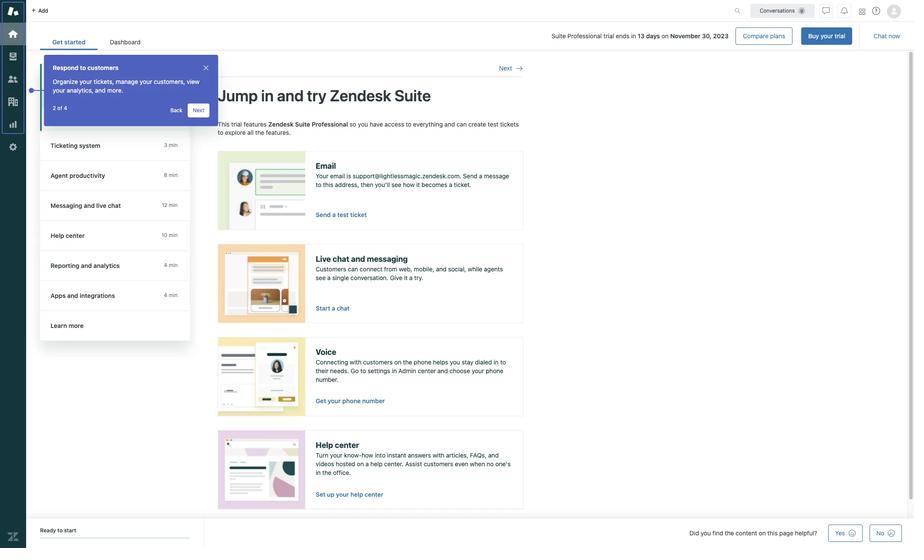 Task type: vqa. For each thing, say whether or not it's contained in the screenshot.
the best
no



Task type: describe. For each thing, give the bounding box(es) containing it.
your account heading
[[40, 64, 190, 88]]

0 horizontal spatial trial
[[231, 120, 242, 128]]

your inside voice connecting with customers on the phone helps you stay dialed in to their needs. go to settings in admin center and choose your phone number.
[[472, 368, 484, 375]]

conversation.
[[351, 274, 388, 282]]

connect
[[360, 266, 383, 273]]

on right days
[[662, 32, 669, 40]]

close image
[[203, 64, 209, 71]]

turn
[[316, 452, 328, 460]]

yes button
[[828, 525, 863, 543]]

started
[[64, 38, 85, 46]]

web,
[[399, 266, 412, 273]]

you for so
[[358, 120, 368, 128]]

this inside email your email is support@lightlessmagic.zendesk.com. send a message to this address, then you'll see how it becomes a ticket.
[[323, 181, 333, 189]]

a left ticket.
[[449, 181, 452, 189]]

hosted
[[336, 461, 355, 468]]

articles,
[[446, 452, 468, 460]]

and up connect
[[351, 255, 365, 264]]

to down this
[[218, 129, 223, 136]]

3 heading from the top
[[40, 191, 199, 221]]

chat now button
[[867, 27, 907, 45]]

2 heading from the top
[[40, 161, 199, 191]]

in left 13
[[631, 32, 636, 40]]

connecting
[[316, 359, 348, 366]]

your right manage in the top of the page
[[140, 78, 152, 85]]

no
[[487, 461, 494, 468]]

you for did
[[701, 530, 711, 537]]

compare plans button
[[736, 27, 793, 45]]

1 vertical spatial next button
[[188, 104, 209, 118]]

your inside heading
[[51, 75, 64, 82]]

choose
[[450, 368, 470, 375]]

help center turn your know-how into instant answers with articles, faqs, and videos hosted on a help center. assist customers even when no one's in the office.
[[316, 441, 511, 477]]

helpful?
[[795, 530, 817, 537]]

in right dialed
[[494, 359, 499, 366]]

send a test ticket
[[316, 211, 367, 219]]

back
[[170, 107, 182, 114]]

customers,
[[154, 78, 185, 85]]

and inside the content-title region
[[277, 86, 304, 105]]

your up analytics,
[[80, 78, 92, 85]]

to inside email your email is support@lightlessmagic.zendesk.com. send a message to this address, then you'll see how it becomes a ticket.
[[316, 181, 321, 189]]

2 for 2 of 4 back
[[53, 105, 56, 111]]

dialed
[[475, 359, 492, 366]]

center.
[[384, 461, 404, 468]]

in left admin
[[392, 368, 397, 375]]

main element
[[0, 0, 26, 549]]

progress-bar progress bar
[[40, 538, 190, 540]]

email
[[330, 173, 345, 180]]

get started image
[[7, 28, 19, 40]]

suite inside the content-title region
[[395, 86, 431, 105]]

features
[[244, 120, 267, 128]]

your account
[[51, 75, 89, 82]]

message
[[484, 173, 509, 180]]

with inside voice connecting with customers on the phone helps you stay dialed in to their needs. go to settings in admin center and choose your phone number.
[[350, 359, 362, 366]]

2023
[[713, 32, 729, 40]]

example of email conversation inside of the ticketing system and the customer is asking the agent about reimbursement policy. image
[[218, 151, 305, 230]]

your inside 'button'
[[336, 492, 349, 499]]

respond to customers dialog
[[44, 55, 218, 126]]

help inside "set up your help center" 'button'
[[351, 492, 363, 499]]

access
[[385, 120, 404, 128]]

on inside help center turn your know-how into instant answers with articles, faqs, and videos hosted on a help center. assist customers even when no one's in the office.
[[357, 461, 364, 468]]

1 horizontal spatial next button
[[499, 64, 523, 72]]

yes
[[835, 530, 845, 537]]

organize
[[53, 78, 78, 85]]

respond to customers
[[53, 64, 119, 71]]

faqs,
[[470, 452, 487, 460]]

features.
[[266, 129, 291, 136]]

organize your tickets, manage your customers, view your analytics, and more.
[[53, 78, 200, 94]]

2 min
[[164, 75, 178, 81]]

no
[[877, 530, 885, 537]]

example of how the agent accepts an incoming phone call as well as how to log the details of the call. image
[[218, 338, 305, 416]]

and left social,
[[436, 266, 447, 273]]

professional inside region
[[312, 120, 348, 128]]

zendesk inside the content-title region
[[330, 86, 391, 105]]

settings
[[368, 368, 390, 375]]

single
[[332, 274, 349, 282]]

and inside voice connecting with customers on the phone helps you stay dialed in to their needs. go to settings in admin center and choose your phone number.
[[438, 368, 448, 375]]

next inside respond to customers dialog
[[193, 107, 204, 114]]

agents
[[484, 266, 503, 273]]

social,
[[448, 266, 466, 273]]

a down the customers at the top of the page
[[327, 274, 331, 282]]

so you have access to everything and can create test tickets to explore all the features.
[[218, 120, 519, 136]]

jump in and try zendesk suite
[[218, 86, 431, 105]]

get started
[[52, 38, 85, 46]]

to right 'go' at the bottom
[[360, 368, 366, 375]]

plans
[[770, 32, 785, 40]]

november
[[670, 32, 701, 40]]

needs.
[[330, 368, 349, 375]]

messaging
[[367, 255, 408, 264]]

and inside help center turn your know-how into instant answers with articles, faqs, and videos hosted on a help center. assist customers even when no one's in the office.
[[488, 452, 499, 460]]

help
[[316, 441, 333, 450]]

one's
[[495, 461, 511, 468]]

center inside 'button'
[[365, 492, 383, 499]]

with inside help center turn your know-how into instant answers with articles, faqs, and videos hosted on a help center. assist customers even when no one's in the office.
[[433, 452, 444, 460]]

how inside help center turn your know-how into instant answers with articles, faqs, and videos hosted on a help center. assist customers even when no one's in the office.
[[362, 452, 373, 460]]

jump
[[218, 86, 258, 105]]

conversations button
[[750, 4, 815, 18]]

content
[[736, 530, 757, 537]]

customers inside dialog
[[87, 64, 119, 71]]

compare plans
[[743, 32, 785, 40]]

2 for 2 min
[[164, 75, 167, 81]]

see inside live chat and messaging customers can connect from web, mobile, and social, while agents see a single conversation. give it a try.
[[316, 274, 326, 282]]

view
[[187, 78, 200, 85]]

the inside so you have access to everything and can create test tickets to explore all the features.
[[255, 129, 264, 136]]

your inside help center turn your know-how into instant answers with articles, faqs, and videos hosted on a help center. assist customers even when no one's in the office.
[[330, 452, 342, 460]]

chat inside live chat and messaging customers can connect from web, mobile, and social, while agents see a single conversation. give it a try.
[[333, 255, 349, 264]]

so
[[350, 120, 356, 128]]

4
[[64, 105, 67, 111]]

office.
[[333, 469, 351, 477]]

to right dialed
[[500, 359, 506, 366]]

assist
[[405, 461, 422, 468]]

answers
[[408, 452, 431, 460]]

organizations image
[[7, 96, 19, 108]]

suite inside region
[[295, 120, 310, 128]]

2 horizontal spatial phone
[[486, 368, 503, 375]]

number.
[[316, 376, 339, 383]]

reporting image
[[7, 119, 19, 130]]

even
[[455, 461, 468, 468]]

customer support channels button
[[42, 88, 190, 108]]

give
[[390, 274, 402, 282]]

the inside voice connecting with customers on the phone helps you stay dialed in to their needs. go to settings in admin center and choose your phone number.
[[403, 359, 412, 366]]

know-
[[344, 452, 362, 460]]

ready to start
[[40, 528, 76, 534]]

and inside so you have access to everything and can create test tickets to explore all the features.
[[445, 120, 455, 128]]

get for get started
[[52, 38, 63, 46]]

November 30, 2023 text field
[[670, 32, 729, 40]]

chat now
[[874, 32, 900, 40]]

4 heading from the top
[[40, 221, 199, 251]]

to inside footer
[[57, 528, 63, 534]]

start
[[316, 305, 330, 312]]

instant
[[387, 452, 406, 460]]

customers inside voice connecting with customers on the phone helps you stay dialed in to their needs. go to settings in admin center and choose your phone number.
[[363, 359, 393, 366]]

to inside dialog
[[80, 64, 86, 71]]

center inside help center turn your know-how into instant answers with articles, faqs, and videos hosted on a help center. assist customers even when no one's in the office.
[[335, 441, 359, 450]]

back button
[[165, 104, 188, 118]]

dashboard
[[110, 38, 141, 46]]

buy your trial button
[[801, 27, 852, 45]]

get your phone number link
[[316, 398, 385, 405]]

their
[[316, 368, 329, 375]]



Task type: locate. For each thing, give the bounding box(es) containing it.
and up no
[[488, 452, 499, 460]]

1 horizontal spatial phone
[[414, 359, 431, 366]]

your down number.
[[328, 398, 341, 405]]

2 vertical spatial customers
[[424, 461, 453, 468]]

0 vertical spatial get
[[52, 38, 63, 46]]

2 vertical spatial you
[[701, 530, 711, 537]]

set up your help center button
[[316, 491, 383, 499]]

stay
[[462, 359, 473, 366]]

get inside region
[[316, 398, 326, 405]]

1 vertical spatial send
[[316, 211, 331, 219]]

0 vertical spatial 2
[[164, 75, 167, 81]]

0 horizontal spatial it
[[404, 274, 408, 282]]

ticket.
[[454, 181, 471, 189]]

2 horizontal spatial trial
[[835, 32, 845, 40]]

zendesk
[[330, 86, 391, 105], [268, 120, 294, 128]]

0 vertical spatial this
[[323, 181, 333, 189]]

now
[[889, 32, 900, 40]]

section
[[160, 27, 852, 45]]

is
[[347, 173, 351, 180]]

helps
[[433, 359, 448, 366]]

2 of 4 back
[[53, 105, 182, 114]]

on right "content"
[[759, 530, 766, 537]]

0 horizontal spatial suite
[[295, 120, 310, 128]]

chat inside start a chat button
[[337, 305, 350, 312]]

2 left of on the left
[[53, 105, 56, 111]]

in right jump
[[261, 86, 274, 105]]

1 vertical spatial can
[[348, 266, 358, 273]]

section containing suite professional trial ends in
[[160, 27, 852, 45]]

up
[[327, 492, 334, 499]]

tickets,
[[94, 78, 114, 85]]

on inside footer
[[759, 530, 766, 537]]

customers up "tickets,"
[[87, 64, 119, 71]]

phone down dialed
[[486, 368, 503, 375]]

and left try
[[277, 86, 304, 105]]

1 vertical spatial see
[[316, 274, 326, 282]]

it inside live chat and messaging customers can connect from web, mobile, and social, while agents see a single conversation. give it a try.
[[404, 274, 408, 282]]

admin image
[[7, 142, 19, 153]]

0 horizontal spatial professional
[[312, 120, 348, 128]]

you inside voice connecting with customers on the phone helps you stay dialed in to their needs. go to settings in admin center and choose your phone number.
[[450, 359, 460, 366]]

1 vertical spatial suite
[[395, 86, 431, 105]]

test left ticket
[[337, 211, 349, 219]]

1 horizontal spatial get
[[316, 398, 326, 405]]

you up choose
[[450, 359, 460, 366]]

0 horizontal spatial you
[[358, 120, 368, 128]]

try
[[307, 86, 327, 105]]

1 vertical spatial test
[[337, 211, 349, 219]]

0 vertical spatial help
[[370, 461, 383, 468]]

a left try.
[[409, 274, 413, 282]]

1 horizontal spatial your
[[316, 173, 328, 180]]

0 vertical spatial your
[[51, 75, 64, 82]]

trial for professional
[[604, 32, 614, 40]]

phone left number
[[342, 398, 361, 405]]

becomes
[[422, 181, 447, 189]]

professional left ends
[[568, 32, 602, 40]]

can left create
[[457, 120, 467, 128]]

while
[[468, 266, 482, 273]]

2 vertical spatial phone
[[342, 398, 361, 405]]

admin
[[398, 368, 416, 375]]

7 heading from the top
[[40, 311, 199, 341]]

you inside so you have access to everything and can create test tickets to explore all the features.
[[358, 120, 368, 128]]

customers inside help center turn your know-how into instant answers with articles, faqs, and videos hosted on a help center. assist customers even when no one's in the office.
[[424, 461, 453, 468]]

next
[[499, 64, 512, 72], [193, 107, 204, 114]]

to
[[80, 64, 86, 71], [406, 120, 412, 128], [218, 129, 223, 136], [316, 181, 321, 189], [500, 359, 506, 366], [360, 368, 366, 375], [57, 528, 63, 534]]

0 vertical spatial test
[[488, 120, 499, 128]]

zendesk up so
[[330, 86, 391, 105]]

1 vertical spatial it
[[404, 274, 408, 282]]

you inside footer
[[701, 530, 711, 537]]

views image
[[7, 51, 19, 62]]

number
[[362, 398, 385, 405]]

center down into
[[365, 492, 383, 499]]

have
[[370, 120, 383, 128]]

start a chat
[[316, 305, 350, 312]]

videos
[[316, 461, 334, 468]]

chat
[[333, 255, 349, 264], [337, 305, 350, 312]]

the
[[255, 129, 264, 136], [403, 359, 412, 366], [322, 469, 331, 477], [725, 530, 734, 537]]

this down email
[[323, 181, 333, 189]]

ends
[[616, 32, 630, 40]]

live chat and messaging customers can connect from web, mobile, and social, while agents see a single conversation. give it a try.
[[316, 255, 503, 282]]

analytics,
[[67, 87, 93, 94]]

help inside help center turn your know-how into instant answers with articles, faqs, and videos hosted on a help center. assist customers even when no one's in the office.
[[370, 461, 383, 468]]

0 horizontal spatial your
[[51, 75, 64, 82]]

0 vertical spatial phone
[[414, 359, 431, 366]]

to down email
[[316, 181, 321, 189]]

get for get your phone number
[[316, 398, 326, 405]]

zendesk support image
[[7, 6, 19, 17]]

customers
[[316, 266, 346, 273]]

the right "find"
[[725, 530, 734, 537]]

customer
[[61, 95, 90, 102]]

test
[[488, 120, 499, 128], [337, 211, 349, 219]]

0 vertical spatial center
[[418, 368, 436, 375]]

1 horizontal spatial you
[[450, 359, 460, 366]]

email
[[316, 161, 336, 171]]

from
[[384, 266, 397, 273]]

in inside the content-title region
[[261, 86, 274, 105]]

get left started
[[52, 38, 63, 46]]

test inside so you have access to everything and can create test tickets to explore all the features.
[[488, 120, 499, 128]]

1 vertical spatial professional
[[312, 120, 348, 128]]

trial for your
[[835, 32, 845, 40]]

trial inside button
[[835, 32, 845, 40]]

manage
[[116, 78, 138, 85]]

customers down articles,
[[424, 461, 453, 468]]

your
[[51, 75, 64, 82], [316, 173, 328, 180]]

center
[[418, 368, 436, 375], [335, 441, 359, 450], [365, 492, 383, 499]]

0 horizontal spatial can
[[348, 266, 358, 273]]

can
[[457, 120, 467, 128], [348, 266, 358, 273]]

professional left so
[[312, 120, 348, 128]]

2 inside 'your account' heading
[[164, 75, 167, 81]]

min
[[169, 75, 178, 81]]

1 vertical spatial how
[[362, 452, 373, 460]]

2 inside 2 of 4 back
[[53, 105, 56, 111]]

tab list containing get started
[[40, 34, 153, 50]]

0 horizontal spatial this
[[323, 181, 333, 189]]

the inside help center turn your know-how into instant answers with articles, faqs, and videos hosted on a help center. assist customers even when no one's in the office.
[[322, 469, 331, 477]]

trial left ends
[[604, 32, 614, 40]]

how left into
[[362, 452, 373, 460]]

0 horizontal spatial how
[[362, 452, 373, 460]]

get down number.
[[316, 398, 326, 405]]

a right the hosted
[[366, 461, 369, 468]]

address,
[[335, 181, 359, 189]]

go
[[351, 368, 359, 375]]

0 horizontal spatial see
[[316, 274, 326, 282]]

0 vertical spatial next button
[[499, 64, 523, 72]]

and inside organize your tickets, manage your customers, view your analytics, and more.
[[95, 87, 106, 94]]

1 vertical spatial chat
[[337, 305, 350, 312]]

this left page
[[768, 530, 778, 537]]

a inside help center turn your know-how into instant answers with articles, faqs, and videos hosted on a help center. assist customers even when no one's in the office.
[[366, 461, 369, 468]]

0 vertical spatial you
[[358, 120, 368, 128]]

1 vertical spatial with
[[433, 452, 444, 460]]

how inside email your email is support@lightlessmagic.zendesk.com. send a message to this address, then you'll see how it becomes a ticket.
[[403, 181, 415, 189]]

2 left min
[[164, 75, 167, 81]]

the right all
[[255, 129, 264, 136]]

1 horizontal spatial zendesk
[[330, 86, 391, 105]]

get help image
[[872, 7, 880, 15]]

trial up explore
[[231, 120, 242, 128]]

on inside voice connecting with customers on the phone helps you stay dialed in to their needs. go to settings in admin center and choose your phone number.
[[394, 359, 401, 366]]

0 vertical spatial chat
[[333, 255, 349, 264]]

this trial features zendesk suite professional
[[218, 120, 348, 128]]

1 horizontal spatial professional
[[568, 32, 602, 40]]

to up the account
[[80, 64, 86, 71]]

0 horizontal spatial test
[[337, 211, 349, 219]]

on
[[662, 32, 669, 40], [394, 359, 401, 366], [357, 461, 364, 468], [759, 530, 766, 537]]

your right 'up'
[[336, 492, 349, 499]]

1 vertical spatial your
[[316, 173, 328, 180]]

your down respond
[[51, 75, 64, 82]]

0 vertical spatial with
[[350, 359, 362, 366]]

1 horizontal spatial next
[[499, 64, 512, 72]]

your up the hosted
[[330, 452, 342, 460]]

set up your help center
[[316, 492, 383, 499]]

1 vertical spatial 2
[[53, 105, 56, 111]]

0 vertical spatial customers
[[87, 64, 119, 71]]

set
[[316, 492, 326, 499]]

1 vertical spatial get
[[316, 398, 326, 405]]

0 horizontal spatial phone
[[342, 398, 361, 405]]

1 heading from the top
[[40, 131, 199, 161]]

support@lightlessmagic.zendesk.com.
[[353, 173, 461, 180]]

2 vertical spatial center
[[365, 492, 383, 499]]

2 horizontal spatial center
[[418, 368, 436, 375]]

zendesk inside region
[[268, 120, 294, 128]]

0 horizontal spatial zendesk
[[268, 120, 294, 128]]

1 vertical spatial zendesk
[[268, 120, 294, 128]]

voice
[[316, 348, 336, 357]]

1 horizontal spatial this
[[768, 530, 778, 537]]

0 vertical spatial next
[[499, 64, 512, 72]]

can up "single"
[[348, 266, 358, 273]]

1 horizontal spatial send
[[463, 173, 477, 180]]

trial
[[604, 32, 614, 40], [835, 32, 845, 40], [231, 120, 242, 128]]

tickets
[[500, 120, 519, 128]]

get your phone number
[[316, 398, 385, 405]]

tab list
[[40, 34, 153, 50]]

and right the everything
[[445, 120, 455, 128]]

help right 'up'
[[351, 492, 363, 499]]

suite
[[552, 32, 566, 40], [395, 86, 431, 105], [295, 120, 310, 128]]

did
[[690, 530, 699, 537]]

days
[[646, 32, 660, 40]]

it down support@lightlessmagic.zendesk.com.
[[416, 181, 420, 189]]

trial right buy
[[835, 32, 845, 40]]

send inside email your email is support@lightlessmagic.zendesk.com. send a message to this address, then you'll see how it becomes a ticket.
[[463, 173, 477, 180]]

1 vertical spatial customers
[[363, 359, 393, 366]]

1 horizontal spatial can
[[457, 120, 467, 128]]

example of a help center article. image
[[218, 431, 305, 509]]

2 horizontal spatial suite
[[552, 32, 566, 40]]

center down the helps
[[418, 368, 436, 375]]

heading
[[40, 131, 199, 161], [40, 161, 199, 191], [40, 191, 199, 221], [40, 221, 199, 251], [40, 251, 199, 281], [40, 281, 199, 311], [40, 311, 199, 341]]

a left ticket
[[332, 211, 336, 219]]

customers up settings
[[363, 359, 393, 366]]

your inside button
[[821, 32, 833, 40]]

0 horizontal spatial next
[[193, 107, 204, 114]]

footer containing did you find the content on this page helpful?
[[26, 519, 914, 549]]

how
[[403, 181, 415, 189], [362, 452, 373, 460]]

0 vertical spatial professional
[[568, 32, 602, 40]]

see down support@lightlessmagic.zendesk.com.
[[391, 181, 401, 189]]

see inside email your email is support@lightlessmagic.zendesk.com. send a message to this address, then you'll see how it becomes a ticket.
[[391, 181, 401, 189]]

in inside help center turn your know-how into instant answers with articles, faqs, and videos hosted on a help center. assist customers even when no one's in the office.
[[316, 469, 321, 477]]

then
[[361, 181, 373, 189]]

phone
[[414, 359, 431, 366], [486, 368, 503, 375], [342, 398, 361, 405]]

you right so
[[358, 120, 368, 128]]

send up ticket.
[[463, 173, 477, 180]]

0 horizontal spatial customers
[[87, 64, 119, 71]]

1 horizontal spatial with
[[433, 452, 444, 460]]

and up the customer support channels
[[95, 87, 106, 94]]

ticket
[[350, 211, 367, 219]]

0 vertical spatial can
[[457, 120, 467, 128]]

test right create
[[488, 120, 499, 128]]

zendesk products image
[[859, 8, 865, 15]]

0 vertical spatial send
[[463, 173, 477, 180]]

1 vertical spatial help
[[351, 492, 363, 499]]

example of conversation inside of messaging and the customer is asking the agent about changing the size of the retail order. image
[[218, 245, 305, 323]]

footer
[[26, 519, 914, 549]]

mobile,
[[414, 266, 434, 273]]

1 horizontal spatial it
[[416, 181, 420, 189]]

30,
[[702, 32, 712, 40]]

0 horizontal spatial with
[[350, 359, 362, 366]]

region containing email
[[218, 120, 524, 524]]

of
[[57, 105, 62, 111]]

get inside tab list
[[52, 38, 63, 46]]

phone up admin
[[414, 359, 431, 366]]

to right 'access'
[[406, 120, 412, 128]]

chat right start
[[337, 305, 350, 312]]

on down the know-
[[357, 461, 364, 468]]

content-title region
[[218, 86, 523, 106]]

zendesk up 'features.'
[[268, 120, 294, 128]]

0 horizontal spatial next button
[[188, 104, 209, 118]]

2 horizontal spatial you
[[701, 530, 711, 537]]

with up 'go' at the bottom
[[350, 359, 362, 366]]

region
[[218, 120, 524, 524]]

can inside live chat and messaging customers can connect from web, mobile, and social, while agents see a single conversation. give it a try.
[[348, 266, 358, 273]]

0 horizontal spatial send
[[316, 211, 331, 219]]

help
[[370, 461, 383, 468], [351, 492, 363, 499]]

the down the videos
[[322, 469, 331, 477]]

customers image
[[7, 74, 19, 85]]

1 horizontal spatial how
[[403, 181, 415, 189]]

your inside email your email is support@lightlessmagic.zendesk.com. send a message to this address, then you'll see how it becomes a ticket.
[[316, 173, 328, 180]]

6 heading from the top
[[40, 281, 199, 311]]

explore
[[225, 129, 246, 136]]

a right start
[[332, 305, 335, 312]]

1 horizontal spatial center
[[365, 492, 383, 499]]

1 vertical spatial next
[[193, 107, 204, 114]]

0 vertical spatial see
[[391, 181, 401, 189]]

0 horizontal spatial help
[[351, 492, 363, 499]]

on up admin
[[394, 359, 401, 366]]

2 vertical spatial suite
[[295, 120, 310, 128]]

into
[[375, 452, 386, 460]]

it down web,
[[404, 274, 408, 282]]

your down organize
[[53, 87, 65, 94]]

1 vertical spatial center
[[335, 441, 359, 450]]

chat up the customers at the top of the page
[[333, 255, 349, 264]]

your right buy
[[821, 32, 833, 40]]

suite professional trial ends in 13 days on november 30, 2023
[[552, 32, 729, 40]]

center up the know-
[[335, 441, 359, 450]]

in down the videos
[[316, 469, 321, 477]]

5 heading from the top
[[40, 251, 199, 281]]

the up admin
[[403, 359, 412, 366]]

center inside voice connecting with customers on the phone helps you stay dialed in to their needs. go to settings in admin center and choose your phone number.
[[418, 368, 436, 375]]

0 vertical spatial suite
[[552, 32, 566, 40]]

1 horizontal spatial customers
[[363, 359, 393, 366]]

0 vertical spatial zendesk
[[330, 86, 391, 105]]

chat
[[874, 32, 887, 40]]

did you find the content on this page helpful?
[[690, 530, 817, 537]]

send a test ticket link
[[316, 211, 367, 219]]

with left articles,
[[433, 452, 444, 460]]

this inside footer
[[768, 530, 778, 537]]

send left ticket
[[316, 211, 331, 219]]

2 horizontal spatial customers
[[424, 461, 453, 468]]

a left message
[[479, 173, 482, 180]]

respond
[[53, 64, 78, 71]]

0 horizontal spatial center
[[335, 441, 359, 450]]

0 horizontal spatial get
[[52, 38, 63, 46]]

voice connecting with customers on the phone helps you stay dialed in to their needs. go to settings in admin center and choose your phone number.
[[316, 348, 506, 383]]

start a chat button
[[316, 305, 350, 313]]

1 vertical spatial you
[[450, 359, 460, 366]]

a inside button
[[332, 305, 335, 312]]

1 vertical spatial this
[[768, 530, 778, 537]]

1 vertical spatial phone
[[486, 368, 503, 375]]

1 horizontal spatial trial
[[604, 32, 614, 40]]

the inside footer
[[725, 530, 734, 537]]

your down dialed
[[472, 368, 484, 375]]

see down the customers at the top of the page
[[316, 274, 326, 282]]

and down the helps
[[438, 368, 448, 375]]

1 horizontal spatial test
[[488, 120, 499, 128]]

account
[[65, 75, 89, 82]]

zendesk image
[[7, 532, 19, 543]]

compare
[[743, 32, 769, 40]]

1 horizontal spatial see
[[391, 181, 401, 189]]

1 horizontal spatial help
[[370, 461, 383, 468]]

how down support@lightlessmagic.zendesk.com.
[[403, 181, 415, 189]]

your down email
[[316, 173, 328, 180]]

ready
[[40, 528, 56, 534]]

try.
[[414, 274, 423, 282]]

all
[[247, 129, 254, 136]]

dashboard tab
[[98, 34, 153, 50]]

you right did
[[701, 530, 711, 537]]

1 horizontal spatial 2
[[164, 75, 167, 81]]

it
[[416, 181, 420, 189], [404, 274, 408, 282]]

this
[[218, 120, 230, 128]]

0 vertical spatial how
[[403, 181, 415, 189]]

in
[[631, 32, 636, 40], [261, 86, 274, 105], [494, 359, 499, 366], [392, 368, 397, 375], [316, 469, 321, 477]]

1 horizontal spatial suite
[[395, 86, 431, 105]]

can inside so you have access to everything and can create test tickets to explore all the features.
[[457, 120, 467, 128]]

more.
[[107, 87, 123, 94]]

it inside email your email is support@lightlessmagic.zendesk.com. send a message to this address, then you'll see how it becomes a ticket.
[[416, 181, 420, 189]]

0 vertical spatial it
[[416, 181, 420, 189]]

13
[[638, 32, 645, 40]]

help down into
[[370, 461, 383, 468]]

to left start
[[57, 528, 63, 534]]

0 horizontal spatial 2
[[53, 105, 56, 111]]



